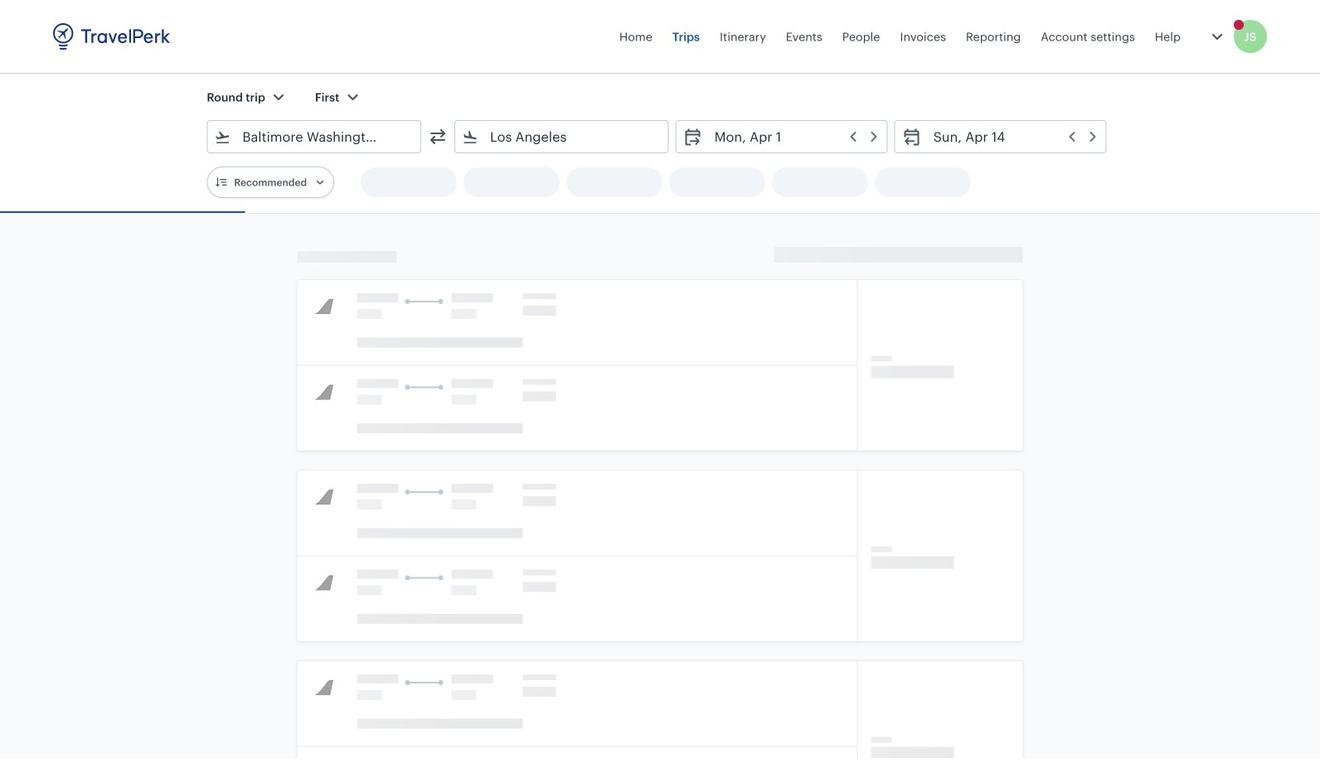 Task type: locate. For each thing, give the bounding box(es) containing it.
To search field
[[479, 124, 647, 150]]

From search field
[[231, 124, 399, 150]]



Task type: describe. For each thing, give the bounding box(es) containing it.
Return field
[[922, 124, 1100, 150]]

Depart field
[[703, 124, 881, 150]]



Task type: vqa. For each thing, say whether or not it's contained in the screenshot.
middle American Airlines icon
no



